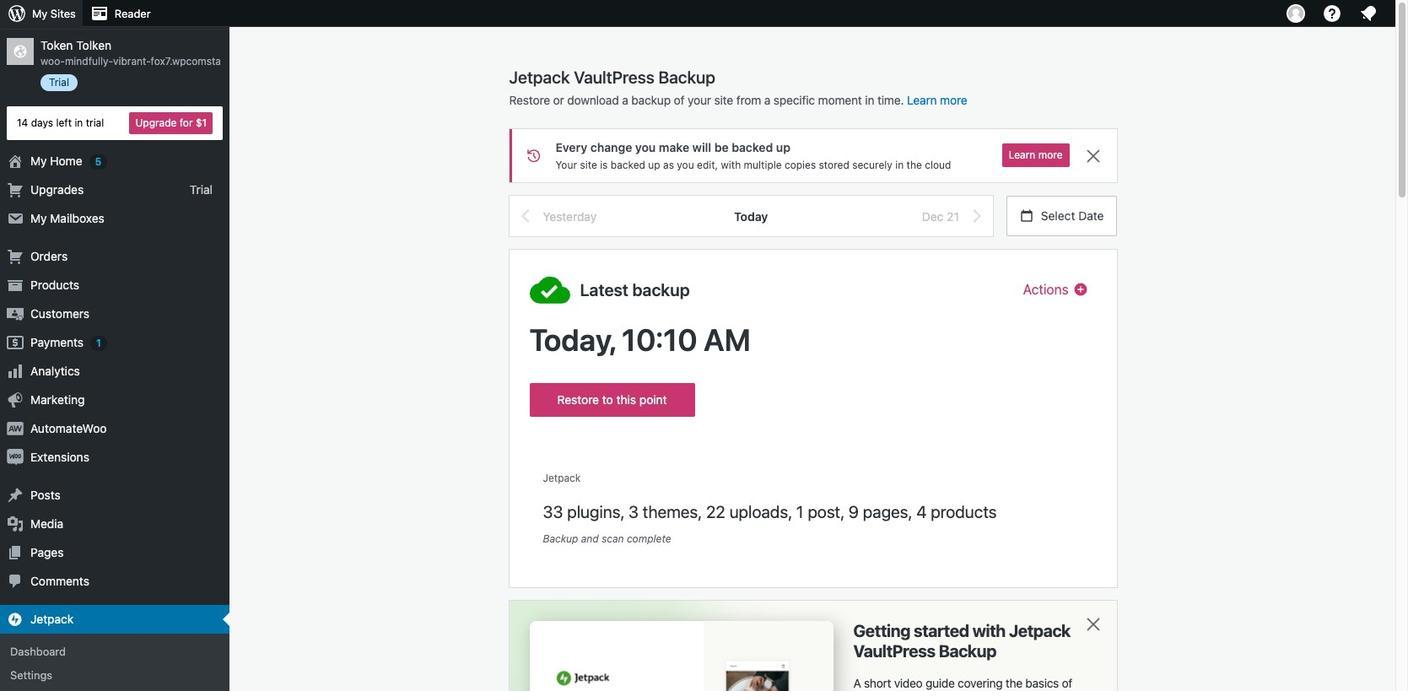 Task type: describe. For each thing, give the bounding box(es) containing it.
2 dismiss image from the top
[[1083, 615, 1103, 635]]

vaultpress backup inside the getting started with jetpack vaultpress backup
[[854, 642, 997, 661]]

my sites link
[[0, 0, 83, 27]]

10:10
[[622, 322, 698, 358]]

0 horizontal spatial up
[[648, 158, 661, 171]]

in inside jetpack vaultpress backup restore or download a backup of your site from a specific moment in time. learn more
[[865, 93, 875, 107]]

33 plugins, 3 themes, 22 uploads, 1 post, 9 pages, 4 products
[[543, 502, 997, 522]]

started
[[914, 621, 969, 641]]

as
[[663, 158, 674, 171]]

switch site button
[[0, 0, 230, 29]]

a short video guide covering the basics of
[[854, 676, 1079, 691]]

point
[[640, 393, 667, 407]]

my for my home
[[30, 154, 47, 168]]

0 horizontal spatial you
[[635, 140, 656, 154]]

specific
[[774, 93, 815, 107]]

automatewoo
[[30, 421, 107, 435]]

9
[[849, 502, 859, 522]]

14
[[17, 116, 28, 129]]

restore inside jetpack vaultpress backup restore or download a backup of your site from a specific moment in time. learn more
[[509, 93, 550, 107]]

complete
[[627, 533, 671, 546]]

this
[[617, 393, 636, 407]]

latest
[[580, 281, 629, 300]]

upgrade
[[135, 116, 177, 129]]

products
[[30, 278, 79, 292]]

backup
[[543, 533, 578, 546]]

payments
[[30, 335, 84, 349]]

jetpack link
[[0, 605, 230, 634]]

0 vertical spatial 1
[[96, 337, 101, 349]]

settings link
[[0, 663, 230, 687]]

with inside the getting started with jetpack vaultpress backup
[[973, 621, 1006, 641]]

media
[[30, 516, 64, 531]]

make
[[659, 140, 690, 154]]

customers
[[30, 306, 90, 321]]

sites
[[51, 7, 76, 20]]

2 a from the left
[[764, 93, 771, 107]]

themes,
[[643, 502, 702, 522]]

my profile image
[[1287, 4, 1306, 23]]

1 inside main content
[[797, 502, 804, 522]]

settings
[[10, 669, 52, 682]]

switch
[[30, 7, 67, 21]]

time.
[[878, 93, 904, 107]]

scan
[[602, 533, 624, 546]]

upgrade for $1
[[135, 116, 207, 129]]

pages link
[[0, 538, 230, 567]]

the inside every change you make will be backed up your site is backed up as you edit, with multiple copies stored securely in the cloud
[[907, 158, 922, 171]]

21
[[947, 209, 959, 224]]

fox7.wpcomstaging.com
[[151, 55, 265, 68]]

dashboard
[[10, 645, 66, 658]]

select
[[1041, 209, 1076, 223]]

backup and scan complete
[[543, 533, 671, 546]]

help image
[[1322, 3, 1343, 24]]

moment
[[818, 93, 862, 107]]

img image for jetpack
[[7, 611, 24, 628]]

img image for payments
[[7, 334, 24, 351]]

the inside a short video guide covering the basics of
[[1006, 676, 1023, 691]]

pages
[[30, 545, 64, 560]]

mailboxes
[[50, 211, 104, 225]]

marketing link
[[0, 386, 230, 414]]

dec 21
[[922, 209, 959, 224]]

or
[[553, 93, 564, 107]]

today,
[[530, 322, 616, 358]]

1 dismiss image from the top
[[1083, 146, 1103, 166]]

learn more link
[[907, 93, 968, 107]]

orders link
[[0, 242, 230, 271]]

33
[[543, 502, 563, 522]]

every
[[556, 140, 588, 154]]

in trial
[[75, 116, 104, 129]]

your
[[556, 158, 577, 171]]

today
[[734, 209, 768, 224]]

1 a from the left
[[622, 93, 628, 107]]

from
[[737, 93, 761, 107]]

manage your notifications image
[[1359, 3, 1379, 24]]

1 horizontal spatial trial
[[190, 182, 213, 197]]

a
[[854, 676, 861, 691]]

select date button
[[1007, 196, 1117, 237]]

actions
[[1023, 282, 1069, 297]]

your
[[688, 93, 711, 107]]

and
[[581, 533, 599, 546]]

today, 10:10 am
[[530, 322, 751, 358]]

4
[[917, 502, 927, 522]]



Task type: vqa. For each thing, say whether or not it's contained in the screenshot.
All
no



Task type: locate. For each thing, give the bounding box(es) containing it.
1 vertical spatial dismiss image
[[1083, 615, 1103, 635]]

site for jetpack vaultpress backup
[[714, 93, 733, 107]]

backup left your
[[632, 93, 671, 107]]

with down be
[[721, 158, 741, 171]]

0 vertical spatial of
[[674, 93, 685, 107]]

the left 'basics'
[[1006, 676, 1023, 691]]

reader
[[115, 7, 151, 20]]

jetpack inside the getting started with jetpack vaultpress backup
[[1009, 621, 1071, 641]]

products link
[[0, 271, 230, 300]]

my down "upgrades"
[[30, 211, 47, 225]]

0 horizontal spatial a
[[622, 93, 628, 107]]

yesterday button
[[516, 203, 734, 230]]

1 vertical spatial backed
[[611, 158, 646, 171]]

go to previous date image
[[516, 206, 536, 227]]

vibrant-
[[113, 55, 151, 68]]

0 vertical spatial the
[[907, 158, 922, 171]]

1 vertical spatial of
[[1062, 676, 1073, 691]]

getting started with jetpack vaultpress backup
[[854, 621, 1071, 661]]

1 vertical spatial trial
[[190, 182, 213, 197]]

14 days left in trial
[[17, 116, 104, 129]]

comments
[[30, 574, 89, 588]]

2 vertical spatial site
[[580, 158, 597, 171]]

learn more
[[1009, 149, 1063, 161]]

1 vertical spatial vaultpress backup
[[854, 642, 997, 661]]

up up copies
[[776, 140, 791, 154]]

0 horizontal spatial vaultpress backup
[[574, 68, 716, 87]]

jetpack up 'basics'
[[1009, 621, 1071, 641]]

1 vertical spatial 1
[[797, 502, 804, 522]]

0 vertical spatial with
[[721, 158, 741, 171]]

my sites
[[32, 7, 76, 20]]

plugins,
[[567, 502, 625, 522]]

every change you make will be backed up your site is backed up as you edit, with multiple copies stored securely in the cloud
[[556, 140, 951, 171]]

of left your
[[674, 93, 685, 107]]

1 horizontal spatial the
[[1006, 676, 1023, 691]]

0 horizontal spatial site
[[70, 7, 90, 21]]

0 vertical spatial you
[[635, 140, 656, 154]]

img image inside extensions link
[[7, 449, 24, 466]]

backup up "10:10"
[[633, 281, 690, 300]]

1 vertical spatial my
[[30, 154, 47, 168]]

copies
[[785, 158, 816, 171]]

of for short
[[1062, 676, 1073, 691]]

jetpack up 33
[[543, 472, 581, 485]]

a
[[622, 93, 628, 107], [764, 93, 771, 107]]

with inside every change you make will be backed up your site is backed up as you edit, with multiple copies stored securely in the cloud
[[721, 158, 741, 171]]

img image left extensions
[[7, 449, 24, 466]]

the left cloud
[[907, 158, 922, 171]]

go to next date image
[[966, 206, 986, 227]]

backed down change
[[611, 158, 646, 171]]

0 vertical spatial in
[[865, 93, 875, 107]]

short
[[864, 676, 891, 691]]

1 horizontal spatial a
[[764, 93, 771, 107]]

trial down woo-
[[49, 76, 69, 89]]

4 img image from the top
[[7, 611, 24, 628]]

1 left post,
[[797, 502, 804, 522]]

pages,
[[863, 502, 913, 522]]

2 horizontal spatial site
[[714, 93, 733, 107]]

1 horizontal spatial backed
[[732, 140, 773, 154]]

0 vertical spatial trial
[[49, 76, 69, 89]]

my mailboxes link
[[0, 204, 230, 233]]

you left make on the left of page
[[635, 140, 656, 154]]

1 horizontal spatial you
[[677, 158, 694, 171]]

1 vertical spatial up
[[648, 158, 661, 171]]

date
[[1079, 209, 1104, 223]]

0 horizontal spatial 1
[[96, 337, 101, 349]]

1 horizontal spatial up
[[776, 140, 791, 154]]

dec 21 button
[[768, 203, 986, 230]]

img image for automatewoo
[[7, 420, 24, 437]]

img image
[[7, 334, 24, 351], [7, 420, 24, 437], [7, 449, 24, 466], [7, 611, 24, 628]]

0 vertical spatial up
[[776, 140, 791, 154]]

token
[[41, 38, 73, 52]]

of inside jetpack vaultpress backup restore or download a backup of your site from a specific moment in time. learn more
[[674, 93, 685, 107]]

extensions link
[[0, 443, 230, 472]]

woo-
[[41, 55, 65, 68]]

a right from
[[764, 93, 771, 107]]

1 img image from the top
[[7, 334, 24, 351]]

backup inside jetpack vaultpress backup restore or download a backup of your site from a specific moment in time. learn more
[[632, 93, 671, 107]]

getting
[[854, 621, 911, 641]]

products
[[931, 502, 997, 522]]

mindfully-
[[65, 55, 113, 68]]

posts link
[[0, 481, 230, 510]]

img image inside automatewoo link
[[7, 420, 24, 437]]

with right started
[[973, 621, 1006, 641]]

jetpack up dashboard
[[30, 612, 74, 626]]

1 horizontal spatial with
[[973, 621, 1006, 641]]

site inside jetpack vaultpress backup restore or download a backup of your site from a specific moment in time. learn more
[[714, 93, 733, 107]]

jetpack up or
[[509, 68, 570, 87]]

1 up the analytics link
[[96, 337, 101, 349]]

1 vertical spatial in
[[896, 158, 904, 171]]

0 vertical spatial backed
[[732, 140, 773, 154]]

jetpack
[[509, 68, 570, 87], [543, 472, 581, 485], [30, 612, 74, 626], [1009, 621, 1071, 641]]

site right switch
[[70, 7, 90, 21]]

1 horizontal spatial restore
[[557, 393, 599, 407]]

1 vertical spatial backup
[[633, 281, 690, 300]]

home
[[50, 154, 82, 168]]

upgrades
[[30, 182, 84, 197]]

basics
[[1026, 676, 1059, 691]]

a right download
[[622, 93, 628, 107]]

change
[[591, 140, 632, 154]]

uploads,
[[730, 502, 792, 522]]

backed up multiple at the top right
[[732, 140, 773, 154]]

1 horizontal spatial 1
[[797, 502, 804, 522]]

analytics link
[[0, 357, 230, 386]]

in
[[865, 93, 875, 107], [896, 158, 904, 171]]

0 horizontal spatial with
[[721, 158, 741, 171]]

site inside button
[[70, 7, 90, 21]]

post,
[[808, 502, 845, 522]]

today, 10:10 am main content
[[509, 67, 1117, 691]]

jetpack inside jetpack vaultpress backup restore or download a backup of your site from a specific moment in time. learn more
[[509, 68, 570, 87]]

dec
[[922, 209, 944, 224]]

in inside every change you make will be backed up your site is backed up as you edit, with multiple copies stored securely in the cloud
[[896, 158, 904, 171]]

1 horizontal spatial site
[[580, 158, 597, 171]]

restore left to
[[557, 393, 599, 407]]

learn more link
[[1002, 144, 1070, 167]]

left
[[56, 116, 72, 129]]

am
[[704, 322, 751, 358]]

1 horizontal spatial vaultpress backup
[[854, 642, 997, 661]]

0 vertical spatial dismiss image
[[1083, 146, 1103, 166]]

0 horizontal spatial backed
[[611, 158, 646, 171]]

my left the sites
[[32, 7, 47, 20]]

token tolken woo-mindfully-vibrant-fox7.wpcomstaging.com trial
[[41, 38, 265, 89]]

vaultpress backup inside jetpack vaultpress backup restore or download a backup of your site from a specific moment in time. learn more
[[574, 68, 716, 87]]

my
[[32, 7, 47, 20], [30, 154, 47, 168], [30, 211, 47, 225]]

0 vertical spatial site
[[70, 7, 90, 21]]

download
[[567, 93, 619, 107]]

0 horizontal spatial trial
[[49, 76, 69, 89]]

dashboard link
[[0, 640, 230, 663]]

analytics
[[30, 364, 80, 378]]

img image for extensions
[[7, 449, 24, 466]]

will
[[693, 140, 712, 154]]

customers link
[[0, 300, 230, 328]]

of for vaultpress backup
[[674, 93, 685, 107]]

in right securely
[[896, 158, 904, 171]]

0 horizontal spatial in
[[865, 93, 875, 107]]

0 vertical spatial my
[[32, 7, 47, 20]]

orders
[[30, 249, 68, 263]]

1 vertical spatial restore
[[557, 393, 599, 407]]

0 horizontal spatial restore
[[509, 93, 550, 107]]

my home
[[30, 154, 82, 168]]

1 vertical spatial the
[[1006, 676, 1023, 691]]

vaultpress backup
[[574, 68, 716, 87], [854, 642, 997, 661]]

2 vertical spatial my
[[30, 211, 47, 225]]

latest backup
[[580, 281, 690, 300]]

of inside a short video guide covering the basics of
[[1062, 676, 1073, 691]]

select date
[[1041, 209, 1104, 223]]

you right as at top
[[677, 158, 694, 171]]

up left as at top
[[648, 158, 661, 171]]

with
[[721, 158, 741, 171], [973, 621, 1006, 641]]

vaultpress backup up download
[[574, 68, 716, 87]]

img image inside jetpack link
[[7, 611, 24, 628]]

switch site
[[30, 7, 90, 21]]

upgrade for $1 button
[[130, 112, 213, 134]]

in left time.
[[865, 93, 875, 107]]

guide
[[926, 676, 955, 691]]

reader link
[[83, 0, 158, 27]]

2 img image from the top
[[7, 420, 24, 437]]

0 horizontal spatial of
[[674, 93, 685, 107]]

my for my sites
[[32, 7, 47, 20]]

1 horizontal spatial in
[[896, 158, 904, 171]]

0 vertical spatial vaultpress backup
[[574, 68, 716, 87]]

0 vertical spatial backup
[[632, 93, 671, 107]]

my for my mailboxes
[[30, 211, 47, 225]]

tolken
[[76, 38, 111, 52]]

extensions
[[30, 450, 89, 464]]

trial
[[49, 76, 69, 89], [190, 182, 213, 197]]

site left is
[[580, 158, 597, 171]]

restore
[[509, 93, 550, 107], [557, 393, 599, 407]]

trial down for $1
[[190, 182, 213, 197]]

dismiss image
[[1083, 146, 1103, 166], [1083, 615, 1103, 635]]

more
[[940, 93, 968, 107]]

cloud
[[925, 158, 951, 171]]

posts
[[30, 488, 61, 502]]

my mailboxes
[[30, 211, 104, 225]]

securely
[[853, 158, 893, 171]]

stored
[[819, 158, 850, 171]]

img image left payments
[[7, 334, 24, 351]]

site inside every change you make will be backed up your site is backed up as you edit, with multiple copies stored securely in the cloud
[[580, 158, 597, 171]]

vaultpress backup down started
[[854, 642, 997, 661]]

edit,
[[697, 158, 718, 171]]

site right your
[[714, 93, 733, 107]]

img image up dashboard
[[7, 611, 24, 628]]

yesterday
[[543, 209, 597, 224]]

site for every change you make will be backed up
[[580, 158, 597, 171]]

restore to this point
[[557, 393, 667, 407]]

trial inside token tolken woo-mindfully-vibrant-fox7.wpcomstaging.com trial
[[49, 76, 69, 89]]

restore to this point link
[[530, 383, 695, 417]]

backup
[[632, 93, 671, 107], [633, 281, 690, 300]]

learn
[[907, 93, 937, 107]]

1 vertical spatial with
[[973, 621, 1006, 641]]

my left home
[[30, 154, 47, 168]]

be
[[715, 140, 729, 154]]

3 img image from the top
[[7, 449, 24, 466]]

0 vertical spatial restore
[[509, 93, 550, 107]]

1 vertical spatial you
[[677, 158, 694, 171]]

1 vertical spatial site
[[714, 93, 733, 107]]

restore left or
[[509, 93, 550, 107]]

1 horizontal spatial of
[[1062, 676, 1073, 691]]

of right 'basics'
[[1062, 676, 1073, 691]]

22
[[706, 502, 726, 522]]

automatewoo link
[[0, 414, 230, 443]]

0 horizontal spatial the
[[907, 158, 922, 171]]

img image left automatewoo
[[7, 420, 24, 437]]



